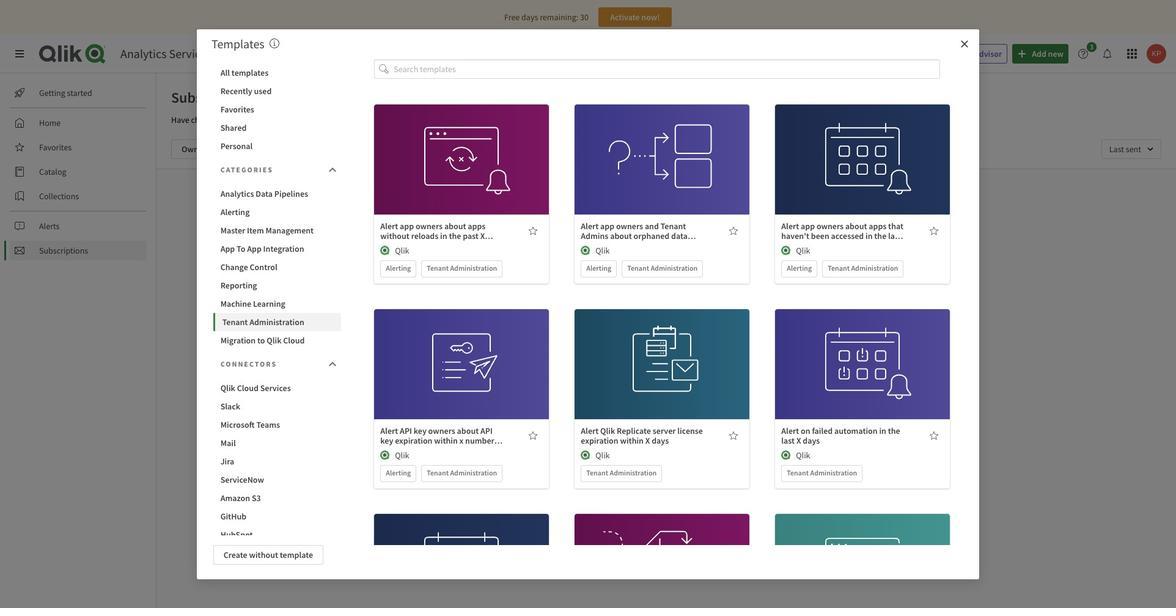 Task type: describe. For each thing, give the bounding box(es) containing it.
github button
[[213, 507, 341, 526]]

administration inside button
[[250, 316, 304, 327]]

0 vertical spatial you
[[368, 114, 381, 125]]

by
[[740, 274, 749, 285]]

been
[[811, 231, 830, 242]]

1 vertical spatial a
[[640, 274, 644, 285]]

1 vertical spatial chart
[[602, 298, 621, 309]]

alerting for alert api key owners about api key expiration within x number of days.
[[386, 468, 411, 478]]

without inside button
[[249, 549, 278, 560]]

the down by
[[745, 286, 757, 297]]

data
[[671, 231, 688, 242]]

to down subscriptions
[[697, 274, 705, 285]]

Search text field
[[711, 44, 905, 64]]

days. inside the alert app owners about apps without reloads in the past x days.
[[380, 240, 400, 251]]

expiration inside alert qlik replicate server license expiration within x days
[[581, 435, 619, 446]]

admins
[[581, 231, 609, 242]]

of
[[496, 435, 504, 446]]

basis.
[[652, 286, 672, 297]]

machine learning
[[221, 298, 285, 309]]

the inside alert on failed automation in the last x days
[[888, 426, 900, 437]]

details button for connections
[[624, 163, 701, 183]]

into
[[497, 114, 511, 125]]

personal
[[221, 140, 253, 151]]

started.
[[713, 298, 740, 309]]

use template for in
[[839, 141, 887, 152]]

master item management button
[[213, 221, 341, 239]]

within inside alert api key owners about api key expiration within x number of days.
[[434, 435, 458, 446]]

reporting
[[221, 280, 257, 291]]

create
[[224, 549, 247, 560]]

add to favorites image for alert app owners and tenant admins about orphaned data connections
[[729, 226, 739, 236]]

activate now! link
[[599, 7, 672, 27]]

management
[[266, 225, 314, 236]]

recently
[[221, 85, 252, 96]]

alert app owners about apps without reloads in the past x days.
[[380, 221, 486, 251]]

filters region
[[157, 130, 1176, 169]]

receive
[[706, 274, 732, 285]]

28
[[782, 240, 790, 251]]

about inside alert app owners and tenant admins about orphaned data connections
[[610, 231, 632, 242]]

1 horizontal spatial sheet
[[676, 274, 695, 285]]

have charts or sheets sent straight to your email inbox. you can also bundle multiple sheets into a quick and easy report.
[[171, 114, 598, 125]]

jira
[[221, 456, 234, 467]]

0 vertical spatial subscriptions
[[171, 88, 258, 107]]

home link
[[10, 113, 147, 133]]

have
[[639, 257, 659, 270]]

it
[[733, 274, 738, 285]]

collections link
[[10, 186, 147, 206]]

amazon
[[221, 492, 250, 503]]

template for alert app owners and tenant admins about orphaned data connections
[[653, 141, 687, 152]]

charts
[[191, 114, 213, 125]]

subscriptions inside navigation pane element
[[39, 245, 88, 256]]

use for connections
[[638, 141, 652, 152]]

getting
[[39, 87, 65, 98]]

template inside button
[[280, 549, 313, 560]]

you inside you do not have any subscriptions yet subscribe to a chart or sheet to receive it by email on a regular basis. click 'subscribe' on the chart or sheet in the app to get started.
[[593, 257, 608, 270]]

create without template
[[224, 549, 313, 560]]

alert app owners and tenant admins about orphaned data connections
[[581, 221, 688, 251]]

failed
[[812, 426, 833, 437]]

item
[[247, 225, 264, 236]]

catalog link
[[10, 162, 147, 182]]

use for past
[[438, 141, 451, 152]]

2 api from the left
[[481, 426, 493, 437]]

days for alert qlik replicate server license expiration within x days
[[652, 435, 669, 446]]

use template for x
[[438, 346, 486, 357]]

the inside 'alert app owners about apps that haven't been accessed in the last 28 days.'
[[874, 231, 887, 242]]

free
[[504, 12, 520, 23]]

qlik image for alert on failed automation in the last x days
[[782, 451, 791, 460]]

qlik image for alert app owners about apps without reloads in the past x days.
[[380, 246, 390, 256]]

qlik for alert app owners about apps that haven't been accessed in the last 28 days.
[[796, 245, 810, 256]]

0 horizontal spatial email
[[322, 114, 342, 125]]

sent
[[249, 114, 264, 125]]

template for alert app owners about apps without reloads in the past x days.
[[453, 141, 486, 152]]

2 sheets from the left
[[472, 114, 495, 125]]

bundle
[[413, 114, 439, 125]]

subscriptions link
[[10, 241, 147, 260]]

use template button for past
[[424, 136, 500, 156]]

template for alert app owners about apps that haven't been accessed in the last 28 days.
[[854, 141, 887, 152]]

advisor
[[975, 48, 1002, 59]]

apps for the
[[869, 221, 887, 232]]

analytics data pipelines
[[221, 188, 308, 199]]

reloads
[[411, 231, 439, 242]]

1 horizontal spatial on
[[734, 286, 743, 297]]

about inside alert api key owners about api key expiration within x number of days.
[[457, 426, 479, 437]]

recently used button
[[213, 82, 341, 100]]

home
[[39, 117, 61, 128]]

cloud inside migration to qlik cloud button
[[283, 335, 305, 346]]

administration up click at the top right of the page
[[651, 264, 698, 273]]

categories button
[[213, 157, 341, 182]]

alert for alert app owners and tenant admins about orphaned data connections
[[581, 221, 599, 232]]

tenant administration down past
[[427, 264, 497, 273]]

app to app integration button
[[213, 239, 341, 258]]

add to favorites image for alert on failed automation in the last x days
[[930, 431, 939, 441]]

servicenow button
[[213, 470, 341, 489]]

subscribe
[[594, 274, 629, 285]]

0 vertical spatial and
[[540, 114, 554, 125]]

alerting inside button
[[221, 206, 250, 217]]

connections
[[581, 240, 626, 251]]

data
[[256, 188, 273, 199]]

alerts link
[[10, 216, 147, 236]]

use template button for in
[[825, 136, 901, 156]]

services inside button
[[260, 382, 291, 393]]

app to app integration
[[221, 243, 304, 254]]

cloud inside 'qlik cloud services' button
[[237, 382, 259, 393]]

x for alert qlik replicate server license expiration within x days
[[645, 435, 650, 446]]

past
[[463, 231, 479, 242]]

machine learning button
[[213, 294, 341, 313]]

ask
[[933, 48, 946, 59]]

add to favorites image for alert qlik replicate server license expiration within x days
[[729, 431, 739, 441]]

also
[[397, 114, 412, 125]]

microsoft teams button
[[213, 415, 341, 434]]

do
[[610, 257, 621, 270]]

1 vertical spatial sheet
[[632, 298, 652, 309]]

getting started
[[39, 87, 92, 98]]

free days remaining: 30
[[504, 12, 589, 23]]

0 vertical spatial chart
[[646, 274, 665, 285]]

qlik image for alert api key owners about api key expiration within x number of days.
[[380, 451, 390, 460]]

navigation pane element
[[0, 78, 156, 265]]

learning
[[253, 298, 285, 309]]

ask insight advisor button
[[912, 44, 1008, 64]]

regular
[[624, 286, 650, 297]]

alerting for alert app owners about apps that haven't been accessed in the last 28 days.
[[787, 264, 812, 273]]

any
[[661, 257, 676, 270]]

favorites link
[[10, 138, 147, 157]]

0 horizontal spatial key
[[380, 435, 393, 446]]

administration down past
[[450, 264, 497, 273]]

microsoft teams
[[221, 419, 280, 430]]

migration
[[221, 335, 256, 346]]

templates are pre-built automations that help you automate common business workflows. get started by selecting one of the pre-built templates or choose the blank canvas to build an automation from scratch. tooltip
[[269, 36, 279, 51]]

shared button
[[213, 118, 341, 137]]

last sent image
[[1102, 139, 1162, 159]]

template for alert qlik replicate server license expiration within x days
[[653, 346, 687, 357]]

add to favorites image for alert api key owners about api key expiration within x number of days.
[[528, 431, 538, 441]]

create without template button
[[213, 545, 324, 565]]

categories
[[221, 165, 273, 174]]

master
[[221, 225, 245, 236]]

2 vertical spatial or
[[623, 298, 630, 309]]

s3
[[252, 492, 261, 503]]

Search templates text field
[[394, 59, 941, 79]]

0 horizontal spatial a
[[513, 114, 517, 125]]

favorites inside button
[[221, 104, 254, 115]]

2 vertical spatial a
[[618, 286, 623, 297]]

hubspot
[[221, 529, 253, 540]]

not
[[623, 257, 637, 270]]

qlik for alert on failed automation in the last x days
[[796, 450, 810, 461]]

qlik image for alert app owners about apps that haven't been accessed in the last 28 days.
[[782, 246, 791, 256]]

microsoft
[[221, 419, 255, 430]]

details for past
[[449, 168, 474, 179]]

alert api key owners about api key expiration within x number of days.
[[380, 426, 504, 456]]

teams
[[256, 419, 280, 430]]

templates are pre-built automations that help you automate common business workflows. get started by selecting one of the pre-built templates or choose the blank canvas to build an automation from scratch. image
[[269, 38, 279, 48]]

1 horizontal spatial key
[[414, 426, 427, 437]]

use template button for x
[[424, 341, 500, 361]]

haven't
[[782, 231, 810, 242]]

alert for alert qlik replicate server license expiration within x days
[[581, 426, 599, 437]]

expiration inside alert api key owners about api key expiration within x number of days.
[[395, 435, 433, 446]]

to
[[237, 243, 245, 254]]

use template for connections
[[638, 141, 687, 152]]

tenant down alert api key owners about api key expiration within x number of days.
[[427, 468, 449, 478]]

in inside the alert app owners about apps without reloads in the past x days.
[[440, 231, 447, 242]]

alerting button
[[213, 203, 341, 221]]

1 api from the left
[[400, 426, 412, 437]]

analytics data pipelines button
[[213, 184, 341, 203]]

yet
[[737, 257, 750, 270]]

integration
[[263, 243, 304, 254]]

tenant administration down alert qlik replicate server license expiration within x days
[[587, 468, 657, 478]]

tenant down alert on failed automation in the last x days
[[787, 468, 809, 478]]

qlik for alert app owners about apps without reloads in the past x days.
[[395, 245, 409, 256]]

30
[[580, 12, 589, 23]]



Task type: locate. For each thing, give the bounding box(es) containing it.
use template button for connections
[[624, 136, 701, 156]]

1 horizontal spatial subscriptions
[[171, 88, 258, 107]]

x
[[460, 435, 464, 446]]

all
[[221, 67, 230, 78]]

1 horizontal spatial email
[[586, 286, 606, 297]]

ask insight advisor
[[933, 48, 1002, 59]]

0 vertical spatial email
[[322, 114, 342, 125]]

apps right reloads on the top left
[[468, 221, 486, 232]]

add to favorites image
[[729, 226, 739, 236], [528, 431, 538, 441]]

a right into
[[513, 114, 517, 125]]

about inside 'alert app owners about apps that haven't been accessed in the last 28 days.'
[[846, 221, 867, 232]]

2 horizontal spatial x
[[797, 435, 801, 446]]

sheets
[[224, 114, 247, 125], [472, 114, 495, 125]]

0 horizontal spatial services
[[169, 46, 211, 61]]

app inside 'alert app owners about apps that haven't been accessed in the last 28 days.'
[[801, 221, 815, 232]]

days. inside alert api key owners about api key expiration within x number of days.
[[380, 445, 400, 456]]

days. inside 'alert app owners about apps that haven't been accessed in the last 28 days.'
[[792, 240, 812, 251]]

owners inside 'alert app owners about apps that haven't been accessed in the last 28 days.'
[[817, 221, 844, 232]]

details for in
[[850, 168, 875, 179]]

in right automation
[[879, 426, 887, 437]]

0 horizontal spatial qlik image
[[380, 246, 390, 256]]

email right "your"
[[322, 114, 342, 125]]

use for in
[[839, 141, 852, 152]]

1 horizontal spatial add to favorites image
[[729, 226, 739, 236]]

0 horizontal spatial subscriptions
[[39, 245, 88, 256]]

api left "of" on the left of page
[[481, 426, 493, 437]]

close image
[[960, 39, 970, 49]]

1 vertical spatial you
[[593, 257, 608, 270]]

analytics for analytics services
[[120, 46, 167, 61]]

alerting for alert app owners about apps without reloads in the past x days.
[[386, 264, 411, 273]]

in down basis.
[[653, 298, 660, 309]]

tenant administration down accessed
[[828, 264, 898, 273]]

on down it
[[734, 286, 743, 297]]

machine
[[221, 298, 251, 309]]

servicenow
[[221, 474, 264, 485]]

0 horizontal spatial expiration
[[395, 435, 433, 446]]

straight
[[266, 114, 294, 125]]

qlik cloud services
[[221, 382, 291, 393]]

x inside alert on failed automation in the last x days
[[797, 435, 801, 446]]

0 horizontal spatial without
[[249, 549, 278, 560]]

analytics inside button
[[221, 188, 254, 199]]

1 horizontal spatial or
[[623, 298, 630, 309]]

add to favorites image for alert app owners about apps that haven't been accessed in the last 28 days.
[[930, 226, 939, 236]]

tenant down 'alert app owners about apps that haven't been accessed in the last 28 days.'
[[828, 264, 850, 273]]

details button for in
[[825, 163, 901, 183]]

last inside alert on failed automation in the last x days
[[782, 435, 795, 446]]

reporting button
[[213, 276, 341, 294]]

administration down number
[[450, 468, 497, 478]]

about right admins
[[610, 231, 632, 242]]

1 horizontal spatial qlik image
[[581, 246, 591, 256]]

2 horizontal spatial days
[[803, 435, 820, 446]]

2 horizontal spatial a
[[640, 274, 644, 285]]

on
[[607, 286, 617, 297], [734, 286, 743, 297], [801, 426, 810, 437]]

activate now!
[[610, 12, 660, 23]]

without down hubspot button
[[249, 549, 278, 560]]

0 horizontal spatial days
[[522, 12, 538, 23]]

a down subscribe
[[618, 286, 623, 297]]

app right the 'to' on the top
[[247, 243, 262, 254]]

qlik inside button
[[267, 335, 282, 346]]

alert inside the alert app owners about apps without reloads in the past x days.
[[380, 221, 398, 232]]

favorites up catalog
[[39, 142, 72, 153]]

details for x
[[449, 372, 474, 383]]

app
[[400, 221, 414, 232], [600, 221, 615, 232], [801, 221, 815, 232], [675, 298, 689, 309]]

expiration
[[395, 435, 433, 446], [581, 435, 619, 446]]

or down regular
[[623, 298, 630, 309]]

1 horizontal spatial you
[[593, 257, 608, 270]]

1 horizontal spatial expiration
[[581, 435, 619, 446]]

migration to qlik cloud button
[[213, 331, 341, 349]]

alert for alert app owners about apps without reloads in the past x days.
[[380, 221, 398, 232]]

2 expiration from the left
[[581, 435, 619, 446]]

app inside the alert app owners about apps without reloads in the past x days.
[[400, 221, 414, 232]]

1 horizontal spatial a
[[618, 286, 623, 297]]

alert for alert on failed automation in the last x days
[[782, 426, 799, 437]]

qlik for alert api key owners about api key expiration within x number of days.
[[395, 450, 409, 461]]

qlik for alert qlik replicate server license expiration within x days
[[596, 450, 610, 461]]

tenant down machine on the left of the page
[[222, 316, 248, 327]]

change control
[[221, 261, 277, 272]]

1 qlik image from the left
[[380, 246, 390, 256]]

hubspot button
[[213, 526, 341, 544]]

1 expiration from the left
[[395, 435, 433, 446]]

on inside alert on failed automation in the last x days
[[801, 426, 810, 437]]

use for x
[[438, 346, 451, 357]]

use template button
[[424, 136, 500, 156], [624, 136, 701, 156], [825, 136, 901, 156], [424, 341, 500, 361], [624, 341, 701, 361], [825, 341, 901, 361]]

within left "server"
[[620, 435, 644, 446]]

the left past
[[449, 231, 461, 242]]

qlik image
[[782, 246, 791, 256], [380, 451, 390, 460], [581, 451, 591, 460], [782, 451, 791, 460]]

1 horizontal spatial days
[[652, 435, 669, 446]]

1 vertical spatial and
[[645, 221, 659, 232]]

chart down subscribe
[[602, 298, 621, 309]]

1 apps from the left
[[468, 221, 486, 232]]

details button for past
[[424, 163, 500, 183]]

0 horizontal spatial x
[[480, 231, 485, 242]]

the inside the alert app owners about apps without reloads in the past x days.
[[449, 231, 461, 242]]

0 vertical spatial a
[[513, 114, 517, 125]]

0 horizontal spatial analytics
[[120, 46, 167, 61]]

in inside 'alert app owners about apps that haven't been accessed in the last 28 days.'
[[866, 231, 873, 242]]

days for alert on failed automation in the last x days
[[803, 435, 820, 446]]

without inside the alert app owners about apps without reloads in the past x days.
[[380, 231, 410, 242]]

alert inside 'alert app owners about apps that haven't been accessed in the last 28 days.'
[[782, 221, 799, 232]]

0 horizontal spatial cloud
[[237, 382, 259, 393]]

email down subscribe
[[586, 286, 606, 297]]

the down basis.
[[662, 298, 674, 309]]

about inside the alert app owners about apps without reloads in the past x days.
[[444, 221, 466, 232]]

x left "server"
[[645, 435, 650, 446]]

tenant down the alert app owners about apps without reloads in the past x days.
[[427, 264, 449, 273]]

qlik for alert app owners and tenant admins about orphaned data connections
[[596, 245, 610, 256]]

api left 'x'
[[400, 426, 412, 437]]

without left reloads on the top left
[[380, 231, 410, 242]]

0 horizontal spatial api
[[400, 426, 412, 437]]

getting started link
[[10, 83, 147, 103]]

app for haven't
[[801, 221, 815, 232]]

last inside 'alert app owners about apps that haven't been accessed in the last 28 days.'
[[888, 231, 902, 242]]

email inside you do not have any subscriptions yet subscribe to a chart or sheet to receive it by email on a regular basis. click 'subscribe' on the chart or sheet in the app to get started.
[[586, 286, 606, 297]]

1 horizontal spatial analytics
[[221, 188, 254, 199]]

sheets left into
[[472, 114, 495, 125]]

details button for x
[[424, 368, 500, 388]]

amazon s3
[[221, 492, 261, 503]]

and inside alert app owners and tenant admins about orphaned data connections
[[645, 221, 659, 232]]

0 vertical spatial analytics
[[120, 46, 167, 61]]

app inside you do not have any subscriptions yet subscribe to a chart or sheet to receive it by email on a regular basis. click 'subscribe' on the chart or sheet in the app to get started.
[[675, 298, 689, 309]]

1 horizontal spatial sheets
[[472, 114, 495, 125]]

x left failed
[[797, 435, 801, 446]]

subscriptions up charts
[[171, 88, 258, 107]]

1 horizontal spatial chart
[[646, 274, 665, 285]]

alert
[[380, 221, 398, 232], [581, 221, 599, 232], [782, 221, 799, 232], [380, 426, 398, 437], [581, 426, 599, 437], [782, 426, 799, 437]]

0 horizontal spatial app
[[221, 243, 235, 254]]

app inside alert app owners and tenant admins about orphaned data connections
[[600, 221, 615, 232]]

1 vertical spatial last
[[782, 435, 795, 446]]

tenant administration inside button
[[222, 316, 304, 327]]

alert inside alert api key owners about api key expiration within x number of days.
[[380, 426, 398, 437]]

services left templates
[[169, 46, 211, 61]]

0 horizontal spatial you
[[368, 114, 381, 125]]

0 vertical spatial favorites
[[221, 104, 254, 115]]

tenant down alert qlik replicate server license expiration within x days
[[587, 468, 608, 478]]

tenant inside button
[[222, 316, 248, 327]]

activate
[[610, 12, 640, 23]]

1 vertical spatial subscriptions
[[39, 245, 88, 256]]

in inside alert on failed automation in the last x days
[[879, 426, 887, 437]]

alerting for alert app owners and tenant admins about orphaned data connections
[[587, 264, 612, 273]]

analytics services
[[120, 46, 211, 61]]

that
[[888, 221, 904, 232]]

owners inside alert api key owners about api key expiration within x number of days.
[[428, 426, 455, 437]]

alert qlik replicate server license expiration within x days
[[581, 426, 703, 446]]

0 vertical spatial cloud
[[283, 335, 305, 346]]

to left 'get'
[[691, 298, 698, 309]]

1 vertical spatial or
[[667, 274, 674, 285]]

0 horizontal spatial apps
[[468, 221, 486, 232]]

to left "your"
[[295, 114, 303, 125]]

slack button
[[213, 397, 341, 415]]

1 within from the left
[[434, 435, 458, 446]]

'subscribe'
[[693, 286, 732, 297]]

use template for past
[[438, 141, 486, 152]]

qlik image for alert app owners and tenant admins about orphaned data connections
[[581, 246, 591, 256]]

chart
[[646, 274, 665, 285], [602, 298, 621, 309]]

details
[[449, 168, 474, 179], [650, 168, 675, 179], [850, 168, 875, 179], [449, 372, 474, 383], [650, 372, 675, 383], [850, 372, 875, 383]]

alert for alert app owners about apps that haven't been accessed in the last 28 days.
[[782, 221, 799, 232]]

subscriptions down the alerts
[[39, 245, 88, 256]]

alert inside alert on failed automation in the last x days
[[782, 426, 799, 437]]

use template
[[438, 141, 486, 152], [638, 141, 687, 152], [839, 141, 887, 152], [438, 346, 486, 357], [638, 346, 687, 357], [839, 346, 887, 357]]

administration down alert on failed automation in the last x days
[[810, 468, 857, 478]]

tenant up any
[[661, 221, 686, 232]]

x inside alert qlik replicate server license expiration within x days
[[645, 435, 650, 446]]

in right reloads on the top left
[[440, 231, 447, 242]]

tenant administration up basis.
[[627, 264, 698, 273]]

1 horizontal spatial and
[[645, 221, 659, 232]]

administration down alert qlik replicate server license expiration within x days
[[610, 468, 657, 478]]

qlik inside alert qlik replicate server license expiration within x days
[[600, 426, 615, 437]]

add to favorites image right "of" on the left of page
[[528, 431, 538, 441]]

sheet down regular
[[632, 298, 652, 309]]

0 vertical spatial add to favorites image
[[729, 226, 739, 236]]

services up slack button in the bottom left of the page
[[260, 382, 291, 393]]

1 horizontal spatial last
[[888, 231, 902, 242]]

in inside you do not have any subscriptions yet subscribe to a chart or sheet to receive it by email on a regular basis. click 'subscribe' on the chart or sheet in the app to get started.
[[653, 298, 660, 309]]

1 horizontal spatial apps
[[869, 221, 887, 232]]

0 horizontal spatial within
[[434, 435, 458, 446]]

subscriptions
[[171, 88, 258, 107], [39, 245, 88, 256]]

days right free
[[522, 12, 538, 23]]

sheets left sent
[[224, 114, 247, 125]]

0 horizontal spatial sheets
[[224, 114, 247, 125]]

the left that
[[874, 231, 887, 242]]

0 horizontal spatial sheet
[[632, 298, 652, 309]]

1 vertical spatial add to favorites image
[[528, 431, 538, 441]]

all templates button
[[213, 63, 341, 82]]

alerts
[[39, 221, 60, 232]]

1 horizontal spatial api
[[481, 426, 493, 437]]

template for alert api key owners about api key expiration within x number of days.
[[453, 346, 486, 357]]

insight
[[947, 48, 973, 59]]

apps for x
[[468, 221, 486, 232]]

favorites inside navigation pane element
[[39, 142, 72, 153]]

1 horizontal spatial favorites
[[221, 104, 254, 115]]

0 horizontal spatial chart
[[602, 298, 621, 309]]

to up regular
[[631, 274, 638, 285]]

1 horizontal spatial services
[[260, 382, 291, 393]]

0 vertical spatial or
[[215, 114, 223, 125]]

within inside alert qlik replicate server license expiration within x days
[[620, 435, 644, 446]]

to right migration
[[257, 335, 265, 346]]

tenant administration down 'x'
[[427, 468, 497, 478]]

alert inside alert app owners and tenant admins about orphaned data connections
[[581, 221, 599, 232]]

within left 'x'
[[434, 435, 458, 446]]

tenant administration down alert on failed automation in the last x days
[[787, 468, 857, 478]]

1 horizontal spatial cloud
[[283, 335, 305, 346]]

qlik inside button
[[221, 382, 235, 393]]

pipelines
[[274, 188, 308, 199]]

2 apps from the left
[[869, 221, 887, 232]]

add to favorites image for alert app owners about apps without reloads in the past x days.
[[528, 226, 538, 236]]

0 horizontal spatial or
[[215, 114, 223, 125]]

in
[[440, 231, 447, 242], [866, 231, 873, 242], [653, 298, 660, 309], [879, 426, 887, 437]]

within
[[434, 435, 458, 446], [620, 435, 644, 446]]

about right 'been'
[[846, 221, 867, 232]]

owners for orphaned
[[616, 221, 643, 232]]

1 vertical spatial favorites
[[39, 142, 72, 153]]

catalog
[[39, 166, 66, 177]]

cloud down the tenant administration button at the bottom of the page
[[283, 335, 305, 346]]

tenant administration up migration to qlik cloud
[[222, 316, 304, 327]]

2 horizontal spatial on
[[801, 426, 810, 437]]

1 horizontal spatial within
[[620, 435, 644, 446]]

a up regular
[[640, 274, 644, 285]]

multiple
[[440, 114, 470, 125]]

started
[[67, 87, 92, 98]]

app left the 'to' on the top
[[221, 243, 235, 254]]

or right charts
[[215, 114, 223, 125]]

tenant
[[661, 221, 686, 232], [427, 264, 449, 273], [627, 264, 649, 273], [828, 264, 850, 273], [222, 316, 248, 327], [427, 468, 449, 478], [587, 468, 608, 478], [787, 468, 809, 478]]

administration down machine learning button
[[250, 316, 304, 327]]

alerting down 28
[[787, 264, 812, 273]]

1 horizontal spatial x
[[645, 435, 650, 446]]

inbox.
[[344, 114, 366, 125]]

days left automation
[[803, 435, 820, 446]]

sheet up click at the top right of the page
[[676, 274, 695, 285]]

analytics for analytics data pipelines
[[221, 188, 254, 199]]

1 vertical spatial analytics
[[221, 188, 254, 199]]

automation
[[835, 426, 878, 437]]

days right replicate
[[652, 435, 669, 446]]

tenant up regular
[[627, 264, 649, 273]]

owners right haven't
[[817, 221, 844, 232]]

details for connections
[[650, 168, 675, 179]]

tenant inside alert app owners and tenant admins about orphaned data connections
[[661, 221, 686, 232]]

alerting up master
[[221, 206, 250, 217]]

0 horizontal spatial on
[[607, 286, 617, 297]]

add to favorites image up yet
[[729, 226, 739, 236]]

you left the can
[[368, 114, 381, 125]]

alerting
[[221, 206, 250, 217], [386, 264, 411, 273], [587, 264, 612, 273], [787, 264, 812, 273], [386, 468, 411, 478]]

alert inside alert qlik replicate server license expiration within x days
[[581, 426, 599, 437]]

qlik image
[[380, 246, 390, 256], [581, 246, 591, 256]]

apps left that
[[869, 221, 887, 232]]

accessed
[[831, 231, 864, 242]]

x right past
[[480, 231, 485, 242]]

number
[[465, 435, 494, 446]]

alert for alert api key owners about api key expiration within x number of days.
[[380, 426, 398, 437]]

apps inside the alert app owners about apps without reloads in the past x days.
[[468, 221, 486, 232]]

1 vertical spatial email
[[586, 286, 606, 297]]

you left do
[[593, 257, 608, 270]]

0 horizontal spatial favorites
[[39, 142, 72, 153]]

alerting down alert api key owners about api key expiration within x number of days.
[[386, 468, 411, 478]]

0 vertical spatial services
[[169, 46, 211, 61]]

about right reloads on the top left
[[444, 221, 466, 232]]

owners for been
[[817, 221, 844, 232]]

cloud down connectors
[[237, 382, 259, 393]]

2 horizontal spatial or
[[667, 274, 674, 285]]

2 app from the left
[[247, 243, 262, 254]]

migration to qlik cloud
[[221, 335, 305, 346]]

close sidebar menu image
[[15, 49, 24, 59]]

days inside alert qlik replicate server license expiration within x days
[[652, 435, 669, 446]]

app for about
[[600, 221, 615, 232]]

on down subscribe
[[607, 286, 617, 297]]

used
[[254, 85, 272, 96]]

use
[[438, 141, 451, 152], [638, 141, 652, 152], [839, 141, 852, 152], [438, 346, 451, 357], [638, 346, 652, 357], [839, 346, 852, 357]]

owners inside alert app owners and tenant admins about orphaned data connections
[[616, 221, 643, 232]]

template for alert on failed automation in the last x days
[[854, 346, 887, 357]]

owners up connections
[[616, 221, 643, 232]]

owners inside the alert app owners about apps without reloads in the past x days.
[[416, 221, 443, 232]]

add to favorites image
[[528, 226, 538, 236], [930, 226, 939, 236], [729, 431, 739, 441], [930, 431, 939, 441]]

chart up basis.
[[646, 274, 665, 285]]

owners for in
[[416, 221, 443, 232]]

amazon s3 button
[[213, 489, 341, 507]]

server
[[653, 426, 676, 437]]

owners left past
[[416, 221, 443, 232]]

0 horizontal spatial add to favorites image
[[528, 431, 538, 441]]

alert on failed automation in the last x days
[[782, 426, 900, 446]]

connectors button
[[213, 352, 341, 376]]

administration down accessed
[[851, 264, 898, 273]]

about left "of" on the left of page
[[457, 426, 479, 437]]

1 vertical spatial without
[[249, 549, 278, 560]]

0 horizontal spatial and
[[540, 114, 554, 125]]

or up basis.
[[667, 274, 674, 285]]

0 horizontal spatial last
[[782, 435, 795, 446]]

2 qlik image from the left
[[581, 246, 591, 256]]

shared
[[221, 122, 247, 133]]

1 sheets from the left
[[224, 114, 247, 125]]

the right automation
[[888, 426, 900, 437]]

in right accessed
[[866, 231, 873, 242]]

favorites button
[[213, 100, 341, 118]]

0 vertical spatial sheet
[[676, 274, 695, 285]]

1 app from the left
[[221, 243, 235, 254]]

days inside alert on failed automation in the last x days
[[803, 435, 820, 446]]

1 vertical spatial cloud
[[237, 382, 259, 393]]

1 horizontal spatial app
[[247, 243, 262, 254]]

to inside button
[[257, 335, 265, 346]]

1 vertical spatial services
[[260, 382, 291, 393]]

qlik
[[395, 245, 409, 256], [596, 245, 610, 256], [796, 245, 810, 256], [267, 335, 282, 346], [221, 382, 235, 393], [600, 426, 615, 437], [395, 450, 409, 461], [596, 450, 610, 461], [796, 450, 810, 461]]

last right accessed
[[888, 231, 902, 242]]

x inside the alert app owners about apps without reloads in the past x days.
[[480, 231, 485, 242]]

2 within from the left
[[620, 435, 644, 446]]

analytics services element
[[120, 46, 211, 61]]

get
[[700, 298, 711, 309]]

last left failed
[[782, 435, 795, 446]]

and left easy
[[540, 114, 554, 125]]

1 horizontal spatial without
[[380, 231, 410, 242]]

x for alert on failed automation in the last x days
[[797, 435, 801, 446]]

favorites
[[221, 104, 254, 115], [39, 142, 72, 153]]

app for reloads
[[400, 221, 414, 232]]

mail
[[221, 437, 236, 448]]

alerting down the alert app owners about apps without reloads in the past x days.
[[386, 264, 411, 273]]

0 vertical spatial last
[[888, 231, 902, 242]]

administration
[[450, 264, 497, 273], [651, 264, 698, 273], [851, 264, 898, 273], [250, 316, 304, 327], [450, 468, 497, 478], [610, 468, 657, 478], [810, 468, 857, 478]]

on left failed
[[801, 426, 810, 437]]

api
[[400, 426, 412, 437], [481, 426, 493, 437]]

owners left 'x'
[[428, 426, 455, 437]]

apps inside 'alert app owners about apps that haven't been accessed in the last 28 days.'
[[869, 221, 887, 232]]

analytics
[[120, 46, 167, 61], [221, 188, 254, 199]]

and left data
[[645, 221, 659, 232]]

templates
[[232, 67, 269, 78]]

qlik image for alert qlik replicate server license expiration within x days
[[581, 451, 591, 460]]

alerting up subscribe
[[587, 264, 612, 273]]

0 vertical spatial without
[[380, 231, 410, 242]]

details button
[[424, 163, 500, 183], [624, 163, 701, 183], [825, 163, 901, 183], [424, 368, 500, 388], [624, 368, 701, 388], [825, 368, 901, 388]]

favorites down recently
[[221, 104, 254, 115]]



Task type: vqa. For each thing, say whether or not it's contained in the screenshot.
X related to Alert Qlik Replicate server license expiration within X days
yes



